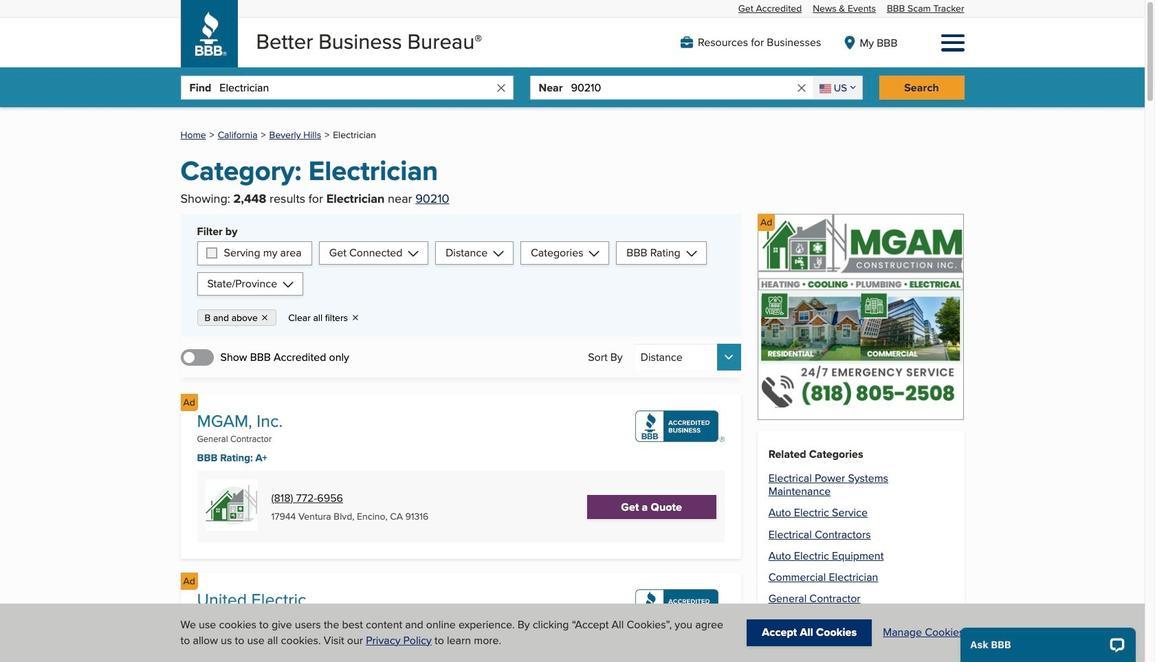 Task type: vqa. For each thing, say whether or not it's contained in the screenshot.
was
no



Task type: locate. For each thing, give the bounding box(es) containing it.
None field
[[814, 77, 862, 99]]

accredited business image
[[635, 411, 725, 442], [635, 590, 725, 621]]

1 vertical spatial accredited business image
[[635, 590, 725, 621]]

city, state or zip field
[[571, 77, 796, 99]]

1 accredited business image from the top
[[635, 411, 725, 442]]

clear search image
[[796, 82, 808, 94]]

0 vertical spatial accredited business image
[[635, 411, 725, 442]]

clear search image
[[495, 82, 507, 94]]

None button
[[634, 344, 741, 371]]



Task type: describe. For each thing, give the bounding box(es) containing it.
2 accredited business image from the top
[[635, 590, 725, 621]]

businesses, charities, category search field
[[220, 77, 495, 99]]

mgam, inc. image
[[758, 214, 964, 420]]



